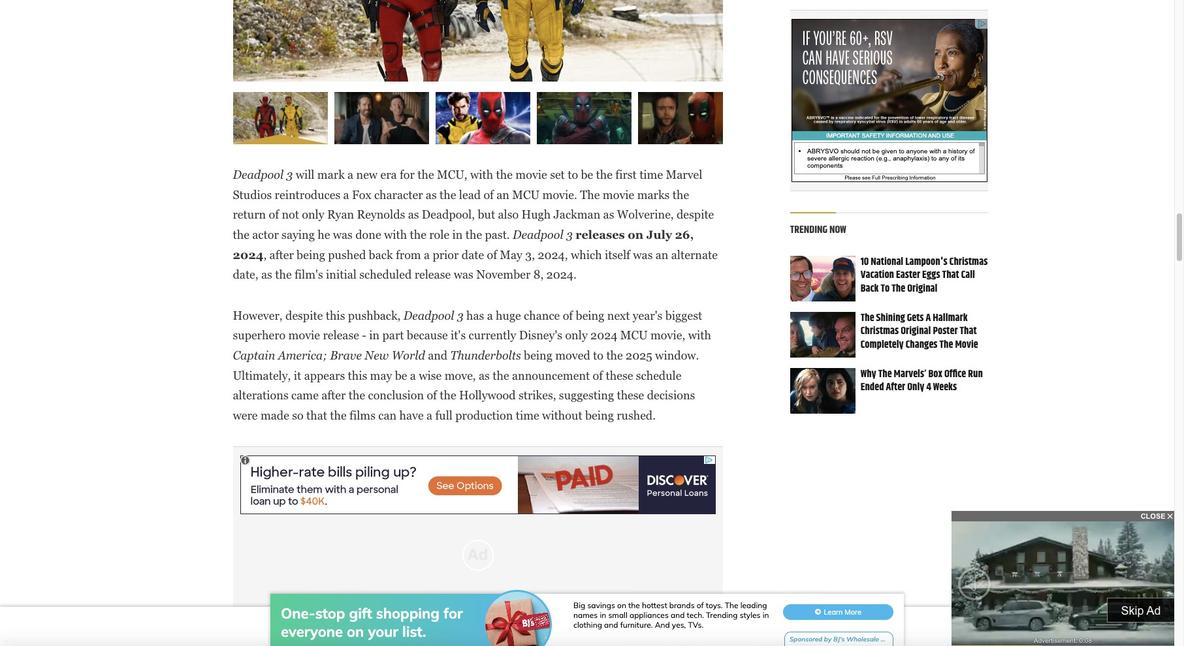 Task type: vqa. For each thing, say whether or not it's contained in the screenshot.
1966
no



Task type: locate. For each thing, give the bounding box(es) containing it.
8,
[[534, 268, 544, 282]]

the up hollywood
[[493, 369, 509, 383]]

ryan reynolds' deadpool in fox's deadpool 2 image
[[532, 92, 636, 145]]

jackman
[[554, 208, 601, 222]]

captain
[[233, 349, 275, 363]]

only up moved
[[566, 329, 588, 343]]

of right chance
[[563, 309, 573, 323]]

1 vertical spatial an
[[656, 248, 669, 262]]

trending
[[790, 222, 828, 238]]

being left next on the right top of the page
[[576, 309, 605, 323]]

the up jackman
[[580, 188, 600, 202]]

1 horizontal spatial release
[[415, 268, 451, 282]]

1 horizontal spatial in
[[453, 228, 463, 242]]

ryan reynolds and hugh jackman in deadpool 3 image
[[233, 0, 723, 82], [228, 92, 332, 145]]

christmas left gets
[[861, 324, 899, 340]]

superhero
[[233, 329, 286, 343]]

0 vertical spatial movie
[[516, 168, 547, 182]]

after right the ,
[[270, 248, 294, 262]]

after inside being moved to the 2025 window. ultimately, it appears this may be a wise move, as the announcement of these schedule alterations came after the conclusion of the hollywood strikes, suggesting these decisions were made so that the films can have a full production time without being rushed.
[[322, 389, 346, 403]]

be right set
[[581, 168, 593, 182]]

2 horizontal spatial with
[[688, 329, 712, 343]]

initial
[[326, 268, 357, 282]]

with up from
[[384, 228, 407, 242]]

1 horizontal spatial 3
[[457, 309, 464, 323]]

2024 up 'date,'
[[233, 248, 264, 262]]

role
[[429, 228, 450, 242]]

may
[[370, 369, 392, 383]]

2024 down next on the right top of the page
[[591, 329, 618, 343]]

a
[[348, 168, 354, 182], [343, 188, 349, 202], [424, 248, 430, 262], [487, 309, 493, 323], [410, 369, 416, 383], [427, 409, 433, 423]]

1 vertical spatial to
[[593, 349, 604, 363]]

0 horizontal spatial mcu
[[513, 188, 540, 202]]

in right -
[[369, 329, 380, 343]]

the right for
[[418, 168, 434, 182]]

being inside has a huge chance of being next year's biggest superhero movie release - in part because it's currently disney's only 2024 mcu movie, with captain america; brave new world and thunderbolts
[[576, 309, 605, 323]]

deadpool up studios at the left of the page
[[233, 168, 284, 182]]

1 vertical spatial advertisement region
[[350, 588, 825, 647]]

1 horizontal spatial that
[[960, 324, 977, 340]]

only
[[908, 380, 925, 396]]

that right poster
[[960, 324, 977, 340]]

after
[[270, 248, 294, 262], [322, 389, 346, 403]]

0 horizontal spatial this
[[326, 309, 345, 323]]

deadpool up 'because'
[[404, 309, 454, 323]]

1 vertical spatial only
[[566, 329, 588, 343]]

0 vertical spatial in
[[453, 228, 463, 242]]

0 horizontal spatial deadpool 3
[[233, 168, 293, 182]]

2 vertical spatial was
[[454, 268, 474, 282]]

strikes,
[[519, 389, 556, 403]]

that
[[943, 267, 960, 284], [960, 324, 977, 340]]

1 vertical spatial in
[[369, 329, 380, 343]]

the left role
[[410, 228, 427, 242]]

world
[[392, 349, 425, 363]]

despite up 26,
[[677, 208, 714, 222]]

3
[[286, 168, 293, 182], [566, 228, 573, 242], [457, 309, 464, 323]]

this inside being moved to the 2025 window. ultimately, it appears this may be a wise move, as the announcement of these schedule alterations came after the conclusion of the hollywood strikes, suggesting these decisions were made so that the films can have a full production time without being rushed.
[[348, 369, 367, 383]]

0 horizontal spatial only
[[302, 208, 325, 222]]

1 vertical spatial this
[[348, 369, 367, 383]]

but
[[478, 208, 495, 222]]

1 horizontal spatial this
[[348, 369, 367, 383]]

as down character
[[408, 208, 419, 222]]

of left not
[[269, 208, 279, 222]]

a inside , after being pushed back from a prior date of may 3, 2024, which itself was an alternate date, as the film's initial scheduled release
[[424, 248, 430, 262]]

2 horizontal spatial deadpool
[[513, 228, 564, 242]]

of inside has a huge chance of being next year's biggest superhero movie release - in part because it's currently disney's only 2024 mcu movie, with captain america; brave new world and thunderbolts
[[563, 309, 573, 323]]

has a huge chance of being next year's biggest superhero movie release - in part because it's currently disney's only 2024 mcu movie, with captain america; brave new world and thunderbolts
[[233, 309, 712, 363]]

advertisement region
[[792, 19, 988, 182], [350, 588, 825, 647]]

these up rushed.
[[617, 389, 645, 403]]

advertisement: 0:08
[[1034, 638, 1093, 645]]

0 horizontal spatial an
[[497, 188, 510, 202]]

1 vertical spatial 2024
[[591, 329, 618, 343]]

release
[[415, 268, 451, 282], [323, 329, 359, 343]]

1 vertical spatial release
[[323, 329, 359, 343]]

movie
[[956, 337, 979, 354]]

1 horizontal spatial deadpool
[[404, 309, 454, 323]]

a right has
[[487, 309, 493, 323]]

the right why
[[879, 366, 892, 383]]

0 horizontal spatial in
[[369, 329, 380, 343]]

2 vertical spatial with
[[688, 329, 712, 343]]

0 vertical spatial time
[[640, 168, 663, 182]]

pushed
[[328, 248, 366, 262]]

as inside , after being pushed back from a prior date of may 3, 2024, which itself was an alternate date, as the film's initial scheduled release
[[261, 268, 272, 282]]

0 vertical spatial be
[[581, 168, 593, 182]]

was down date
[[454, 268, 474, 282]]

1 vertical spatial deadpool
[[513, 228, 564, 242]]

deadpool 3
[[233, 168, 293, 182], [513, 228, 576, 242]]

0 vertical spatial ryan reynolds and hugh jackman in deadpool 3 image
[[233, 0, 723, 82]]

0 horizontal spatial deadpool
[[233, 168, 284, 182]]

deadpool 3 up studios at the left of the page
[[233, 168, 293, 182]]

past.
[[485, 228, 510, 242]]

movie
[[516, 168, 547, 182], [603, 188, 635, 202], [289, 329, 320, 343]]

after down appears
[[322, 389, 346, 403]]

the down 'marvel'
[[673, 188, 689, 202]]

0 vertical spatial was
[[333, 228, 353, 242]]

deadpool,
[[422, 208, 475, 222]]

movie for with
[[516, 168, 547, 182]]

the up date
[[466, 228, 482, 242]]

this left pushback, on the top of page
[[326, 309, 345, 323]]

1 horizontal spatial an
[[656, 248, 669, 262]]

lead
[[459, 188, 481, 202]]

1 vertical spatial original
[[901, 324, 931, 340]]

as up releases
[[604, 208, 615, 222]]

0 vertical spatial release
[[415, 268, 451, 282]]

3 left has
[[457, 309, 464, 323]]

a left wise
[[410, 369, 416, 383]]

brave
[[330, 349, 362, 363]]

vacation
[[861, 267, 895, 284]]

1 vertical spatial christmas
[[861, 324, 899, 340]]

release inside has a huge chance of being next year's biggest superhero movie release - in part because it's currently disney's only 2024 mcu movie, with captain america; brave new world and thunderbolts
[[323, 329, 359, 343]]

0 horizontal spatial was
[[333, 228, 353, 242]]

was november 8, 2024.
[[454, 268, 577, 282]]

eggs
[[923, 267, 941, 284]]

an
[[497, 188, 510, 202], [656, 248, 669, 262]]

0 vertical spatial deadpool 3
[[233, 168, 293, 182]]

part
[[383, 329, 404, 343]]

1 horizontal spatial after
[[322, 389, 346, 403]]

0 horizontal spatial to
[[568, 168, 578, 182]]

to
[[881, 281, 890, 297]]

0 vertical spatial 2024
[[233, 248, 264, 262]]

0 horizontal spatial release
[[323, 329, 359, 343]]

of inside , after being pushed back from a prior date of may 3, 2024, which itself was an alternate date, as the film's initial scheduled release
[[487, 248, 497, 262]]

national
[[871, 254, 904, 270]]

1 vertical spatial 3
[[566, 228, 573, 242]]

0 vertical spatial to
[[568, 168, 578, 182]]

1 horizontal spatial deadpool 3
[[513, 228, 576, 242]]

movie down first
[[603, 188, 635, 202]]

1 vertical spatial mcu
[[621, 329, 648, 343]]

2 vertical spatial deadpool
[[404, 309, 454, 323]]

being moved to the 2025 window. ultimately, it appears this may be a wise move, as the announcement of these schedule alterations came after the conclusion of the hollywood strikes, suggesting these decisions were made so that the films can have a full production time without being rushed.
[[233, 349, 699, 423]]

a right from
[[424, 248, 430, 262]]

as
[[426, 188, 437, 202], [408, 208, 419, 222], [604, 208, 615, 222], [261, 268, 272, 282], [479, 369, 490, 383]]

deadpool 3 down "hugh"
[[513, 228, 576, 242]]

mcu inside the will mark a new era for the mcu, with the movie set to be the first time marvel studios reintroduces a fox character as the lead of an mcu movie. the movie marks the return of not only ryan reynolds as deadpool, but also hugh jackman as wolverine, despite the actor saying he was done with the role in the past.
[[513, 188, 540, 202]]

with down "biggest"
[[688, 329, 712, 343]]

time inside the will mark a new era for the mcu, with the movie set to be the first time marvel studios reintroduces a fox character as the lead of an mcu movie. the movie marks the return of not only ryan reynolds as deadpool, but also hugh jackman as wolverine, despite the actor saying he was done with the role in the past.
[[640, 168, 663, 182]]

the
[[580, 188, 600, 202], [892, 281, 906, 297], [861, 310, 875, 326], [940, 337, 954, 354], [879, 366, 892, 383]]

these down 2025
[[606, 369, 633, 383]]

the inside why the marvels' box office run ended after only 4 weeks
[[879, 366, 892, 383]]

was right he
[[333, 228, 353, 242]]

christmas inside the shining gets a hallmark christmas original poster that completely changes the movie
[[861, 324, 899, 340]]

release down prior
[[415, 268, 451, 282]]

release up brave
[[323, 329, 359, 343]]

3,
[[526, 248, 535, 262]]

3 down jackman
[[566, 228, 573, 242]]

this
[[326, 309, 345, 323], [348, 369, 367, 383]]

1 horizontal spatial mcu
[[621, 329, 648, 343]]

as up the deadpool, on the top left
[[426, 188, 437, 202]]

thunderbolts
[[451, 349, 521, 363]]

only inside the will mark a new era for the mcu, with the movie set to be the first time marvel studios reintroduces a fox character as the lead of an mcu movie. the movie marks the return of not only ryan reynolds as deadpool, but also hugh jackman as wolverine, despite the actor saying he was done with the role in the past.
[[302, 208, 325, 222]]

a
[[926, 310, 931, 326]]

deadpool down "hugh"
[[513, 228, 564, 242]]

pushback,
[[348, 309, 401, 323]]

mcu,
[[437, 168, 468, 182]]

1 vertical spatial these
[[617, 389, 645, 403]]

despite
[[677, 208, 714, 222], [286, 309, 323, 323]]

1 horizontal spatial with
[[470, 168, 494, 182]]

0 vertical spatial christmas
[[950, 254, 988, 270]]

an down july
[[656, 248, 669, 262]]

in right role
[[453, 228, 463, 242]]

✕
[[1168, 513, 1174, 521]]

the shining gets a hallmark christmas original poster that completely changes the movie
[[861, 310, 979, 354]]

being down disney's
[[524, 349, 553, 363]]

only down the reintroduces
[[302, 208, 325, 222]]

1 horizontal spatial 2024
[[591, 329, 618, 343]]

2 horizontal spatial 3
[[566, 228, 573, 242]]

mcu up "hugh"
[[513, 188, 540, 202]]

changes
[[906, 337, 938, 354]]

0 vertical spatial that
[[943, 267, 960, 284]]

because
[[407, 329, 448, 343]]

deadpool 3 fan trailer wolverine image
[[634, 92, 737, 145]]

however,
[[233, 309, 283, 323]]

the right to
[[892, 281, 906, 297]]

3 left will
[[286, 168, 293, 182]]

set
[[550, 168, 565, 182]]

being up film's
[[297, 248, 325, 262]]

the left 2025
[[607, 349, 623, 363]]

the left first
[[596, 168, 613, 182]]

with
[[470, 168, 494, 182], [384, 228, 407, 242], [688, 329, 712, 343]]

christmas right eggs
[[950, 254, 988, 270]]

1 vertical spatial that
[[960, 324, 977, 340]]

call
[[962, 267, 976, 284]]

skip
[[1122, 605, 1145, 618]]

clark griswold smiling in national lampoon's vacation (left) and national lampoon's christmas vacation (right) 1 image
[[790, 256, 856, 301]]

in inside the will mark a new era for the mcu, with the movie set to be the first time marvel studios reintroduces a fox character as the lead of an mcu movie. the movie marks the return of not only ryan reynolds as deadpool, but also hugh jackman as wolverine, despite the actor saying he was done with the role in the past.
[[453, 228, 463, 242]]

0 vertical spatial with
[[470, 168, 494, 182]]

0 horizontal spatial after
[[270, 248, 294, 262]]

close ✕
[[1141, 513, 1174, 521]]

1 vertical spatial movie
[[603, 188, 635, 202]]

be inside the will mark a new era for the mcu, with the movie set to be the first time marvel studios reintroduces a fox character as the lead of an mcu movie. the movie marks the return of not only ryan reynolds as deadpool, but also hugh jackman as wolverine, despite the actor saying he was done with the role in the past.
[[581, 168, 593, 182]]

1 horizontal spatial was
[[454, 268, 474, 282]]

time up marks
[[640, 168, 663, 182]]

1 horizontal spatial despite
[[677, 208, 714, 222]]

0 vertical spatial despite
[[677, 208, 714, 222]]

being inside , after being pushed back from a prior date of may 3, 2024, which itself was an alternate date, as the film's initial scheduled release
[[297, 248, 325, 262]]

year's
[[633, 309, 663, 323]]

a left full at bottom left
[[427, 409, 433, 423]]

0 horizontal spatial be
[[395, 369, 407, 383]]

mcu up 2025
[[621, 329, 648, 343]]

0 vertical spatial mcu
[[513, 188, 540, 202]]

the left film's
[[275, 268, 292, 282]]

1 horizontal spatial only
[[566, 329, 588, 343]]

this down brave
[[348, 369, 367, 383]]

movie left set
[[516, 168, 547, 182]]

2024 inside releases on july 26, 2024
[[233, 248, 264, 262]]

1 horizontal spatial be
[[581, 168, 593, 182]]

2 horizontal spatial movie
[[603, 188, 635, 202]]

0 horizontal spatial christmas
[[861, 324, 899, 340]]

with up lead
[[470, 168, 494, 182]]

time
[[640, 168, 663, 182], [516, 409, 540, 423]]

0 vertical spatial after
[[270, 248, 294, 262]]

0 vertical spatial only
[[302, 208, 325, 222]]

of right date
[[487, 248, 497, 262]]

0 horizontal spatial 2024
[[233, 248, 264, 262]]

to right moved
[[593, 349, 604, 363]]

time down strikes,
[[516, 409, 540, 423]]

america;
[[278, 349, 327, 363]]

the up films
[[349, 389, 365, 403]]

1 vertical spatial time
[[516, 409, 540, 423]]

1 horizontal spatial time
[[640, 168, 663, 182]]

1 vertical spatial despite
[[286, 309, 323, 323]]

was inside the will mark a new era for the mcu, with the movie set to be the first time marvel studios reintroduces a fox character as the lead of an mcu movie. the movie marks the return of not only ryan reynolds as deadpool, but also hugh jackman as wolverine, despite the actor saying he was done with the role in the past.
[[333, 228, 353, 242]]

july
[[647, 228, 672, 242]]

0 horizontal spatial movie
[[289, 329, 320, 343]]

the down return
[[233, 228, 250, 242]]

1 vertical spatial was
[[633, 248, 653, 262]]

christmas
[[950, 254, 988, 270], [861, 324, 899, 340]]

0 vertical spatial 3
[[286, 168, 293, 182]]

be right may
[[395, 369, 407, 383]]

currently
[[469, 329, 516, 343]]

only inside has a huge chance of being next year's biggest superhero movie release - in part because it's currently disney's only 2024 mcu movie, with captain america; brave new world and thunderbolts
[[566, 329, 588, 343]]

that left call
[[943, 267, 960, 284]]

0 vertical spatial deadpool
[[233, 168, 284, 182]]

was inside , after being pushed back from a prior date of may 3, 2024, which itself was an alternate date, as the film's initial scheduled release
[[633, 248, 653, 262]]

1 vertical spatial after
[[322, 389, 346, 403]]

movie up america;
[[289, 329, 320, 343]]

an up also
[[497, 188, 510, 202]]

2 vertical spatial 3
[[457, 309, 464, 323]]

0 vertical spatial these
[[606, 369, 633, 383]]

date
[[462, 248, 484, 262]]

marvel
[[666, 168, 703, 182]]

2 vertical spatial movie
[[289, 329, 320, 343]]

0 vertical spatial original
[[908, 281, 938, 297]]

ultimately,
[[233, 369, 291, 383]]

1 horizontal spatial christmas
[[950, 254, 988, 270]]

0 horizontal spatial time
[[516, 409, 540, 423]]

as down the ,
[[261, 268, 272, 282]]

10
[[861, 254, 869, 270]]

0 horizontal spatial that
[[943, 267, 960, 284]]

0 vertical spatial an
[[497, 188, 510, 202]]

1 horizontal spatial to
[[593, 349, 604, 363]]

0 vertical spatial this
[[326, 309, 345, 323]]

was down on
[[633, 248, 653, 262]]

despite up america;
[[286, 309, 323, 323]]

as down thunderbolts on the bottom left of page
[[479, 369, 490, 383]]

from
[[396, 248, 421, 262]]

1 vertical spatial with
[[384, 228, 407, 242]]

movie inside has a huge chance of being next year's biggest superhero movie release - in part because it's currently disney's only 2024 mcu movie, with captain america; brave new world and thunderbolts
[[289, 329, 320, 343]]

the up the deadpool, on the top left
[[440, 188, 456, 202]]

1 horizontal spatial movie
[[516, 168, 547, 182]]

to right set
[[568, 168, 578, 182]]

2 horizontal spatial was
[[633, 248, 653, 262]]

1 vertical spatial be
[[395, 369, 407, 383]]



Task type: describe. For each thing, give the bounding box(es) containing it.
movie.
[[543, 188, 578, 202]]

0 vertical spatial advertisement region
[[792, 19, 988, 182]]

original inside 10 national lampoon's christmas vacation easter eggs that call back to the original
[[908, 281, 938, 297]]

after inside , after being pushed back from a prior date of may 3, 2024, which itself was an alternate date, as the film's initial scheduled release
[[270, 248, 294, 262]]

to inside the will mark a new era for the mcu, with the movie set to be the first time marvel studios reintroduces a fox character as the lead of an mcu movie. the movie marks the return of not only ryan reynolds as deadpool, but also hugh jackman as wolverine, despite the actor saying he was done with the role in the past.
[[568, 168, 578, 182]]

actor
[[252, 228, 279, 242]]

video player region
[[952, 522, 1175, 647]]

be inside being moved to the 2025 window. ultimately, it appears this may be a wise move, as the announcement of these schedule alterations came after the conclusion of the hollywood strikes, suggesting these decisions were made so that the films can have a full production time without being rushed.
[[395, 369, 407, 383]]

hollywood
[[459, 389, 516, 403]]

that
[[306, 409, 327, 423]]

a left fox
[[343, 188, 349, 202]]

full
[[436, 409, 453, 423]]

run
[[969, 366, 983, 383]]

movie for biggest
[[289, 329, 320, 343]]

so
[[292, 409, 304, 423]]

will
[[296, 168, 315, 182]]

close ✕ button
[[952, 512, 1175, 522]]

of down wise
[[427, 389, 437, 403]]

that inside 10 national lampoon's christmas vacation easter eggs that call back to the original
[[943, 267, 960, 284]]

saying
[[282, 228, 315, 242]]

the inside , after being pushed back from a prior date of may 3, 2024, which itself was an alternate date, as the film's initial scheduled release
[[275, 268, 292, 282]]

schedule
[[636, 369, 682, 383]]

decisions
[[647, 389, 695, 403]]

marks
[[638, 188, 670, 202]]

with inside has a huge chance of being next year's biggest superhero movie release - in part because it's currently disney's only 2024 mcu movie, with captain america; brave new world and thunderbolts
[[688, 329, 712, 343]]

of right lead
[[484, 188, 494, 202]]

original inside the shining gets a hallmark christmas original poster that completely changes the movie
[[901, 324, 931, 340]]

captain marvel (brie larson) and ms marvel (iman vellani) look concerned and tired in the marvels 2023 1 image
[[790, 368, 856, 414]]

christmas inside 10 national lampoon's christmas vacation easter eggs that call back to the original
[[950, 254, 988, 270]]

hallmark
[[933, 310, 968, 326]]

the left movie
[[940, 337, 954, 354]]

, after being pushed back from a prior date of may 3, 2024, which itself was an alternate date, as the film's initial scheduled release
[[233, 248, 718, 282]]

0 horizontal spatial 3
[[286, 168, 293, 182]]

easter
[[897, 267, 921, 284]]

the right that
[[330, 409, 347, 423]]

has
[[467, 309, 484, 323]]

announcement
[[512, 369, 590, 383]]

which
[[571, 248, 602, 262]]

prior
[[433, 248, 459, 262]]

poster
[[933, 324, 958, 340]]

huge
[[496, 309, 521, 323]]

on
[[628, 228, 644, 242]]

the torrance family driving in the car in the shining 1 image
[[790, 312, 856, 358]]

however, despite this pushback, deadpool 3
[[233, 309, 464, 323]]

deadpool 3 with hugh jackman's wolverine in front of the mcu's sacred timeline. image
[[431, 92, 535, 145]]

2024 inside has a huge chance of being next year's biggest superhero movie release - in part because it's currently disney's only 2024 mcu movie, with captain america; brave new world and thunderbolts
[[591, 329, 618, 343]]

studios
[[233, 188, 272, 202]]

ended
[[861, 380, 884, 396]]

in inside has a huge chance of being next year's biggest superhero movie release - in part because it's currently disney's only 2024 mcu movie, with captain america; brave new world and thunderbolts
[[369, 329, 380, 343]]

completely
[[861, 337, 904, 354]]

10 national lampoon's christmas vacation easter eggs that call back to the original link
[[861, 254, 988, 297]]

it
[[294, 369, 301, 383]]

back
[[861, 281, 879, 297]]

10 national lampoon's christmas vacation easter eggs that call back to the original
[[861, 254, 988, 297]]

ryan reynolds hugh jackman deadpool 3 wolverine canon questions video image
[[330, 92, 434, 145]]

can
[[379, 409, 397, 423]]

mcu inside has a huge chance of being next year's biggest superhero movie release - in part because it's currently disney's only 2024 mcu movie, with captain america; brave new world and thunderbolts
[[621, 329, 648, 343]]

after
[[886, 380, 906, 396]]

0 horizontal spatial despite
[[286, 309, 323, 323]]

november
[[476, 268, 531, 282]]

mark
[[317, 168, 345, 182]]

next
[[608, 309, 630, 323]]

the inside the will mark a new era for the mcu, with the movie set to be the first time marvel studios reintroduces a fox character as the lead of an mcu movie. the movie marks the return of not only ryan reynolds as deadpool, but also hugh jackman as wolverine, despite the actor saying he was done with the role in the past.
[[580, 188, 600, 202]]

suggesting
[[559, 389, 614, 403]]

shining
[[877, 310, 906, 326]]

era
[[381, 168, 397, 182]]

came
[[291, 389, 319, 403]]

itself
[[605, 248, 631, 262]]

a left new
[[348, 168, 354, 182]]

1 vertical spatial ryan reynolds and hugh jackman in deadpool 3 image
[[228, 92, 332, 145]]

-
[[362, 329, 367, 343]]

1 vertical spatial deadpool 3
[[513, 228, 576, 242]]

the shining gets a hallmark christmas original poster that completely changes the movie link
[[861, 310, 979, 354]]

time inside being moved to the 2025 window. ultimately, it appears this may be a wise move, as the announcement of these schedule alterations came after the conclusion of the hollywood strikes, suggesting these decisions were made so that the films can have a full production time without being rushed.
[[516, 409, 540, 423]]

2024.
[[547, 268, 577, 282]]

an inside the will mark a new era for the mcu, with the movie set to be the first time marvel studios reintroduces a fox character as the lead of an mcu movie. the movie marks the return of not only ryan reynolds as deadpool, but also hugh jackman as wolverine, despite the actor saying he was done with the role in the past.
[[497, 188, 510, 202]]

of up suggesting
[[593, 369, 603, 383]]

character
[[374, 188, 423, 202]]

ryan
[[327, 208, 354, 222]]

close
[[1141, 513, 1166, 521]]

gets
[[908, 310, 924, 326]]

a inside has a huge chance of being next year's biggest superhero movie release - in part because it's currently disney's only 2024 mcu movie, with captain america; brave new world and thunderbolts
[[487, 309, 493, 323]]

to inside being moved to the 2025 window. ultimately, it appears this may be a wise move, as the announcement of these schedule alterations came after the conclusion of the hollywood strikes, suggesting these decisions were made so that the films can have a full production time without being rushed.
[[593, 349, 604, 363]]

office
[[945, 366, 967, 383]]

,
[[264, 248, 267, 262]]

2025
[[626, 349, 653, 363]]

return
[[233, 208, 266, 222]]

alterations
[[233, 389, 289, 403]]

26,
[[675, 228, 694, 242]]

movie,
[[651, 329, 686, 343]]

an inside , after being pushed back from a prior date of may 3, 2024, which itself was an alternate date, as the film's initial scheduled release
[[656, 248, 669, 262]]

why the marvels' box office run ended after only 4 weeks
[[861, 366, 983, 396]]

not
[[282, 208, 299, 222]]

hugh
[[522, 208, 551, 222]]

new
[[356, 168, 378, 182]]

trending now
[[790, 222, 847, 238]]

were
[[233, 409, 258, 423]]

that inside the shining gets a hallmark christmas original poster that completely changes the movie
[[960, 324, 977, 340]]

new
[[365, 349, 389, 363]]

0 horizontal spatial with
[[384, 228, 407, 242]]

biggest
[[666, 309, 703, 323]]

chance
[[524, 309, 560, 323]]

back
[[369, 248, 393, 262]]

the left shining
[[861, 310, 875, 326]]

disney's
[[519, 329, 563, 343]]

release inside , after being pushed back from a prior date of may 3, 2024, which itself was an alternate date, as the film's initial scheduled release
[[415, 268, 451, 282]]

for
[[400, 168, 415, 182]]

as inside being moved to the 2025 window. ultimately, it appears this may be a wise move, as the announcement of these schedule alterations came after the conclusion of the hollywood strikes, suggesting these decisions were made so that the films can have a full production time without being rushed.
[[479, 369, 490, 383]]

releases
[[576, 228, 625, 242]]

also
[[498, 208, 519, 222]]

rushed.
[[617, 409, 656, 423]]

without
[[542, 409, 583, 423]]

being down suggesting
[[585, 409, 614, 423]]

move,
[[445, 369, 476, 383]]

the up also
[[496, 168, 513, 182]]

why
[[861, 366, 877, 383]]

the inside 10 national lampoon's christmas vacation easter eggs that call back to the original
[[892, 281, 906, 297]]

may
[[500, 248, 523, 262]]

weeks
[[934, 380, 957, 396]]

despite inside the will mark a new era for the mcu, with the movie set to be the first time marvel studios reintroduces a fox character as the lead of an mcu movie. the movie marks the return of not only ryan reynolds as deadpool, but also hugh jackman as wolverine, despite the actor saying he was done with the role in the past.
[[677, 208, 714, 222]]

done
[[356, 228, 381, 242]]

ad
[[1147, 605, 1162, 618]]

will mark a new era for the mcu, with the movie set to be the first time marvel studios reintroduces a fox character as the lead of an mcu movie. the movie marks the return of not only ryan reynolds as deadpool, but also hugh jackman as wolverine, despite the actor saying he was done with the role in the past.
[[233, 168, 714, 242]]

4
[[927, 380, 932, 396]]

the up full at bottom left
[[440, 389, 457, 403]]



